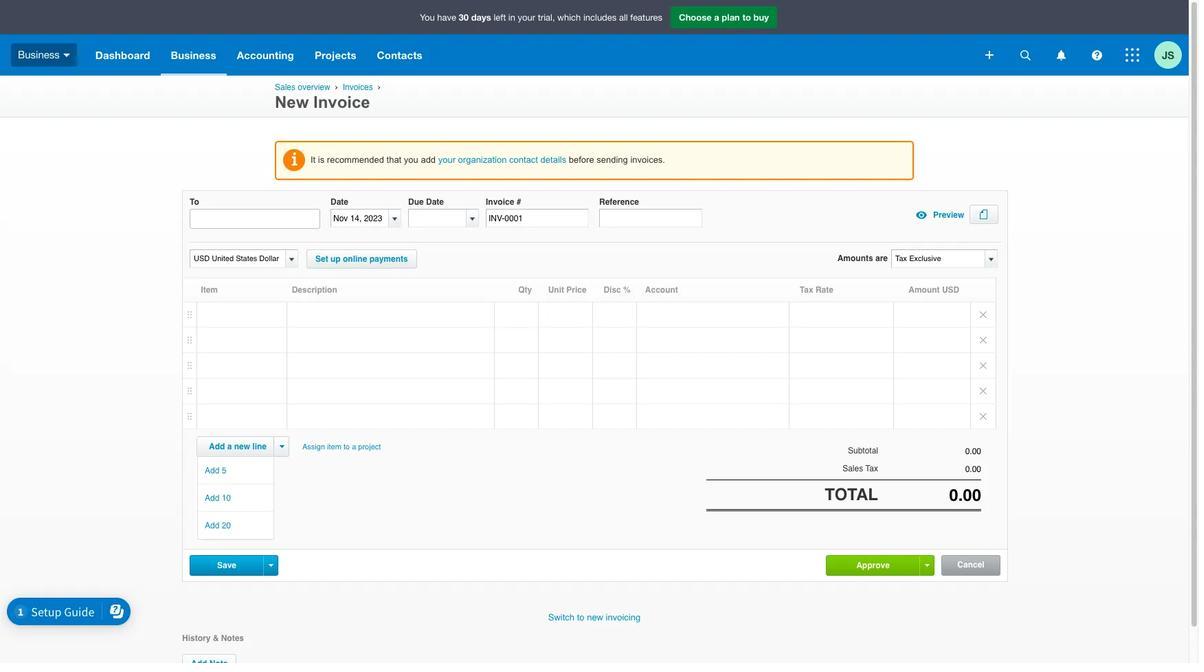 Task type: describe. For each thing, give the bounding box(es) containing it.
before
[[569, 155, 594, 165]]

which
[[557, 12, 581, 23]]

3 delete line item image from the top
[[971, 404, 996, 429]]

usd
[[942, 285, 960, 295]]

1 vertical spatial invoice
[[486, 197, 514, 207]]

contacts button
[[367, 34, 433, 76]]

add a new line
[[209, 442, 267, 452]]

0 horizontal spatial tax
[[800, 285, 813, 295]]

save
[[217, 561, 236, 570]]

left
[[494, 12, 506, 23]]

add for add a new line
[[209, 442, 225, 452]]

business inside business popup button
[[18, 49, 60, 60]]

add 5
[[205, 466, 226, 476]]

history
[[182, 634, 211, 643]]

Date text field
[[331, 210, 388, 227]]

have
[[437, 12, 456, 23]]

invoices link
[[343, 82, 373, 92]]

2 delete line item image from the top
[[971, 379, 996, 404]]

add 20 link
[[198, 512, 274, 539]]

disc
[[604, 285, 621, 295]]

days
[[471, 12, 491, 23]]

new for a
[[234, 442, 250, 452]]

cancel
[[958, 560, 985, 570]]

reference
[[599, 197, 639, 207]]

projects button
[[304, 34, 367, 76]]

2 › from the left
[[378, 82, 381, 91]]

subtotal
[[848, 446, 878, 456]]

invoicing
[[606, 612, 641, 623]]

set up online payments
[[315, 254, 408, 264]]

your for that
[[438, 155, 456, 165]]

assign
[[302, 443, 325, 452]]

Reference text field
[[599, 209, 702, 228]]

add 10 link
[[198, 485, 274, 511]]

switch
[[548, 612, 575, 623]]

20
[[222, 521, 231, 531]]

overview
[[298, 82, 330, 92]]

up
[[331, 254, 341, 264]]

amounts
[[838, 254, 873, 263]]

accounting button
[[227, 34, 304, 76]]

amount
[[909, 285, 940, 295]]

preview
[[933, 210, 965, 220]]

item
[[201, 285, 218, 295]]

to
[[190, 197, 199, 207]]

you have 30 days left in your trial, which includes all features
[[420, 12, 663, 23]]

payments
[[370, 254, 408, 264]]

it
[[311, 155, 316, 165]]

unit price
[[548, 285, 587, 295]]

approve link
[[827, 556, 920, 575]]

details
[[541, 155, 566, 165]]

total
[[825, 485, 878, 504]]

cancel button
[[942, 556, 1000, 575]]

assign item to a project
[[302, 443, 381, 452]]

disc %
[[604, 285, 631, 295]]

2 vertical spatial to
[[577, 612, 585, 623]]

invoice #
[[486, 197, 521, 207]]

add
[[421, 155, 436, 165]]

5
[[222, 466, 226, 476]]

description
[[292, 285, 337, 295]]

your for days
[[518, 12, 535, 23]]

dashboard
[[95, 49, 150, 61]]

contact
[[509, 155, 538, 165]]

invoice inside sales overview › invoices › new invoice
[[313, 93, 370, 111]]

Invoice # text field
[[486, 209, 589, 228]]

choose a plan to buy
[[679, 12, 769, 23]]

preview link
[[911, 205, 965, 225]]

1 delete line item image from the top
[[971, 328, 996, 353]]

due date
[[408, 197, 444, 207]]

add 20
[[205, 521, 231, 531]]

projects
[[315, 49, 356, 61]]

#
[[517, 197, 521, 207]]

trial,
[[538, 12, 555, 23]]

1 › from the left
[[335, 82, 338, 91]]

online
[[343, 254, 367, 264]]

includes
[[583, 12, 617, 23]]

invoices
[[343, 82, 373, 92]]

that
[[387, 155, 402, 165]]

30
[[459, 12, 469, 23]]

business button
[[161, 34, 227, 76]]

dashboard link
[[85, 34, 161, 76]]

line
[[252, 442, 267, 452]]

organization
[[458, 155, 507, 165]]

1 vertical spatial tax
[[866, 464, 878, 474]]

item
[[327, 443, 341, 452]]

0 horizontal spatial to
[[344, 443, 350, 452]]

sales for sales overview › invoices › new invoice
[[275, 82, 296, 92]]

1 horizontal spatial a
[[352, 443, 356, 452]]

add for add 20
[[205, 521, 219, 531]]



Task type: locate. For each thing, give the bounding box(es) containing it.
to left buy
[[743, 12, 751, 23]]

add inside add 10 link
[[205, 494, 219, 503]]

2 horizontal spatial a
[[714, 12, 719, 23]]

0 horizontal spatial invoice
[[313, 93, 370, 111]]

0 vertical spatial your
[[518, 12, 535, 23]]

project
[[358, 443, 381, 452]]

plan
[[722, 12, 740, 23]]

new for to
[[587, 612, 603, 623]]

due
[[408, 197, 424, 207]]

invoice left #
[[486, 197, 514, 207]]

› right invoices
[[378, 82, 381, 91]]

is
[[318, 155, 325, 165]]

are
[[876, 254, 888, 263]]

js button
[[1155, 34, 1189, 76]]

sales overview link
[[275, 82, 330, 92]]

set
[[315, 254, 328, 264]]

0 horizontal spatial your
[[438, 155, 456, 165]]

features
[[630, 12, 663, 23]]

to inside banner
[[743, 12, 751, 23]]

1 vertical spatial new
[[587, 612, 603, 623]]

1 delete line item image from the top
[[971, 303, 996, 327]]

accounting
[[237, 49, 294, 61]]

unit
[[548, 285, 564, 295]]

0 horizontal spatial new
[[234, 442, 250, 452]]

add for add 10
[[205, 494, 219, 503]]

1 vertical spatial delete line item image
[[971, 379, 996, 404]]

set up online payments link
[[307, 250, 417, 269]]

› left the invoices link
[[335, 82, 338, 91]]

1 horizontal spatial date
[[426, 197, 444, 207]]

0 horizontal spatial a
[[227, 442, 232, 452]]

0 vertical spatial new
[[234, 442, 250, 452]]

it is recommended that you add your organization contact details before sending invoices.
[[311, 155, 665, 165]]

to
[[743, 12, 751, 23], [344, 443, 350, 452], [577, 612, 585, 623]]

%
[[623, 285, 631, 295]]

your organization contact details link
[[438, 155, 566, 165]]

1 vertical spatial your
[[438, 155, 456, 165]]

0 vertical spatial tax
[[800, 285, 813, 295]]

assign item to a project link
[[296, 437, 387, 458]]

sales down subtotal
[[843, 464, 863, 474]]

svg image
[[1126, 48, 1140, 62], [1020, 50, 1031, 60], [1057, 50, 1066, 60], [1092, 50, 1102, 60], [986, 51, 994, 59]]

1 horizontal spatial new
[[587, 612, 603, 623]]

navigation containing dashboard
[[85, 34, 976, 76]]

business inside business dropdown button
[[171, 49, 216, 61]]

add left 5
[[205, 466, 219, 476]]

0 horizontal spatial date
[[331, 197, 348, 207]]

tax down subtotal
[[866, 464, 878, 474]]

navigation
[[85, 34, 976, 76]]

tax left rate on the right top
[[800, 285, 813, 295]]

1 horizontal spatial tax
[[866, 464, 878, 474]]

your right add
[[438, 155, 456, 165]]

new left invoicing
[[587, 612, 603, 623]]

10
[[222, 494, 231, 503]]

1 horizontal spatial invoice
[[486, 197, 514, 207]]

0 vertical spatial to
[[743, 12, 751, 23]]

sending
[[597, 155, 628, 165]]

&
[[213, 634, 219, 643]]

tax
[[800, 285, 813, 295], [866, 464, 878, 474]]

2 horizontal spatial to
[[743, 12, 751, 23]]

delete line item image
[[971, 328, 996, 353], [971, 379, 996, 404]]

add inside add 5 link
[[205, 466, 219, 476]]

price
[[567, 285, 587, 295]]

add left 10
[[205, 494, 219, 503]]

1 date from the left
[[331, 197, 348, 207]]

0 vertical spatial invoice
[[313, 93, 370, 111]]

qty
[[518, 285, 532, 295]]

navigation inside banner
[[85, 34, 976, 76]]

choose
[[679, 12, 712, 23]]

add up add 5
[[209, 442, 225, 452]]

add
[[209, 442, 225, 452], [205, 466, 219, 476], [205, 494, 219, 503], [205, 521, 219, 531]]

a inside banner
[[714, 12, 719, 23]]

banner containing js
[[0, 0, 1189, 76]]

you
[[404, 155, 418, 165]]

add 5 link
[[198, 457, 274, 484]]

all
[[619, 12, 628, 23]]

a
[[714, 12, 719, 23], [227, 442, 232, 452], [352, 443, 356, 452]]

sales inside sales overview › invoices › new invoice
[[275, 82, 296, 92]]

a left project
[[352, 443, 356, 452]]

new left line at left bottom
[[234, 442, 250, 452]]

0 horizontal spatial business
[[18, 49, 60, 60]]

to right item
[[344, 443, 350, 452]]

more add line options... image
[[279, 445, 284, 448]]

sales tax
[[843, 464, 878, 474]]

a for new
[[227, 442, 232, 452]]

0 vertical spatial delete line item image
[[971, 328, 996, 353]]

js
[[1162, 48, 1175, 61]]

0 vertical spatial sales
[[275, 82, 296, 92]]

None text field
[[190, 250, 283, 267], [878, 447, 981, 456], [878, 486, 981, 505], [190, 250, 283, 267], [878, 447, 981, 456], [878, 486, 981, 505]]

recommended
[[327, 155, 384, 165]]

new
[[234, 442, 250, 452], [587, 612, 603, 623]]

you
[[420, 12, 435, 23]]

history & notes
[[182, 634, 244, 643]]

0 horizontal spatial ›
[[335, 82, 338, 91]]

more approve options... image
[[925, 564, 930, 567]]

in
[[508, 12, 515, 23]]

switch to new invoicing
[[548, 612, 641, 623]]

date up due date text field
[[426, 197, 444, 207]]

a left plan
[[714, 12, 719, 23]]

add inside "add 20" link
[[205, 521, 219, 531]]

rate
[[816, 285, 834, 295]]

add 10
[[205, 494, 231, 503]]

add for add 5
[[205, 466, 219, 476]]

contacts
[[377, 49, 423, 61]]

1 horizontal spatial to
[[577, 612, 585, 623]]

your inside you have 30 days left in your trial, which includes all features
[[518, 12, 535, 23]]

account
[[645, 285, 678, 295]]

1 horizontal spatial ›
[[378, 82, 381, 91]]

1 vertical spatial delete line item image
[[971, 353, 996, 378]]

business button
[[0, 34, 85, 76]]

1 horizontal spatial your
[[518, 12, 535, 23]]

amount usd
[[909, 285, 960, 295]]

0 vertical spatial delete line item image
[[971, 303, 996, 327]]

banner
[[0, 0, 1189, 76]]

save link
[[190, 556, 263, 575]]

1 vertical spatial to
[[344, 443, 350, 452]]

1 vertical spatial sales
[[843, 464, 863, 474]]

2 delete line item image from the top
[[971, 353, 996, 378]]

sales for sales tax
[[843, 464, 863, 474]]

invoice down invoices
[[313, 93, 370, 111]]

your right in
[[518, 12, 535, 23]]

business
[[18, 49, 60, 60], [171, 49, 216, 61]]

2 date from the left
[[426, 197, 444, 207]]

new
[[275, 93, 309, 111]]

add left '20'
[[205, 521, 219, 531]]

1 horizontal spatial sales
[[843, 464, 863, 474]]

to right the switch
[[577, 612, 585, 623]]

1 horizontal spatial business
[[171, 49, 216, 61]]

Due Date text field
[[409, 210, 466, 227]]

None text field
[[892, 250, 984, 267], [878, 465, 981, 474], [892, 250, 984, 267], [878, 465, 981, 474]]

switch to new invoicing link
[[548, 612, 641, 623]]

date up date text field
[[331, 197, 348, 207]]

buy
[[754, 12, 769, 23]]

add a new line link
[[201, 437, 275, 456]]

delete line item image
[[971, 303, 996, 327], [971, 353, 996, 378], [971, 404, 996, 429]]

svg image
[[63, 53, 70, 57]]

2 vertical spatial delete line item image
[[971, 404, 996, 429]]

amounts are
[[838, 254, 888, 263]]

date
[[331, 197, 348, 207], [426, 197, 444, 207]]

more save options... image
[[268, 564, 273, 567]]

a for plan
[[714, 12, 719, 23]]

›
[[335, 82, 338, 91], [378, 82, 381, 91]]

tax rate
[[800, 285, 834, 295]]

a up add 5 link
[[227, 442, 232, 452]]

sales up new
[[275, 82, 296, 92]]

notes
[[221, 634, 244, 643]]

0 horizontal spatial sales
[[275, 82, 296, 92]]

invoices.
[[631, 155, 665, 165]]



Task type: vqa. For each thing, say whether or not it's contained in the screenshot.
the bottom your
yes



